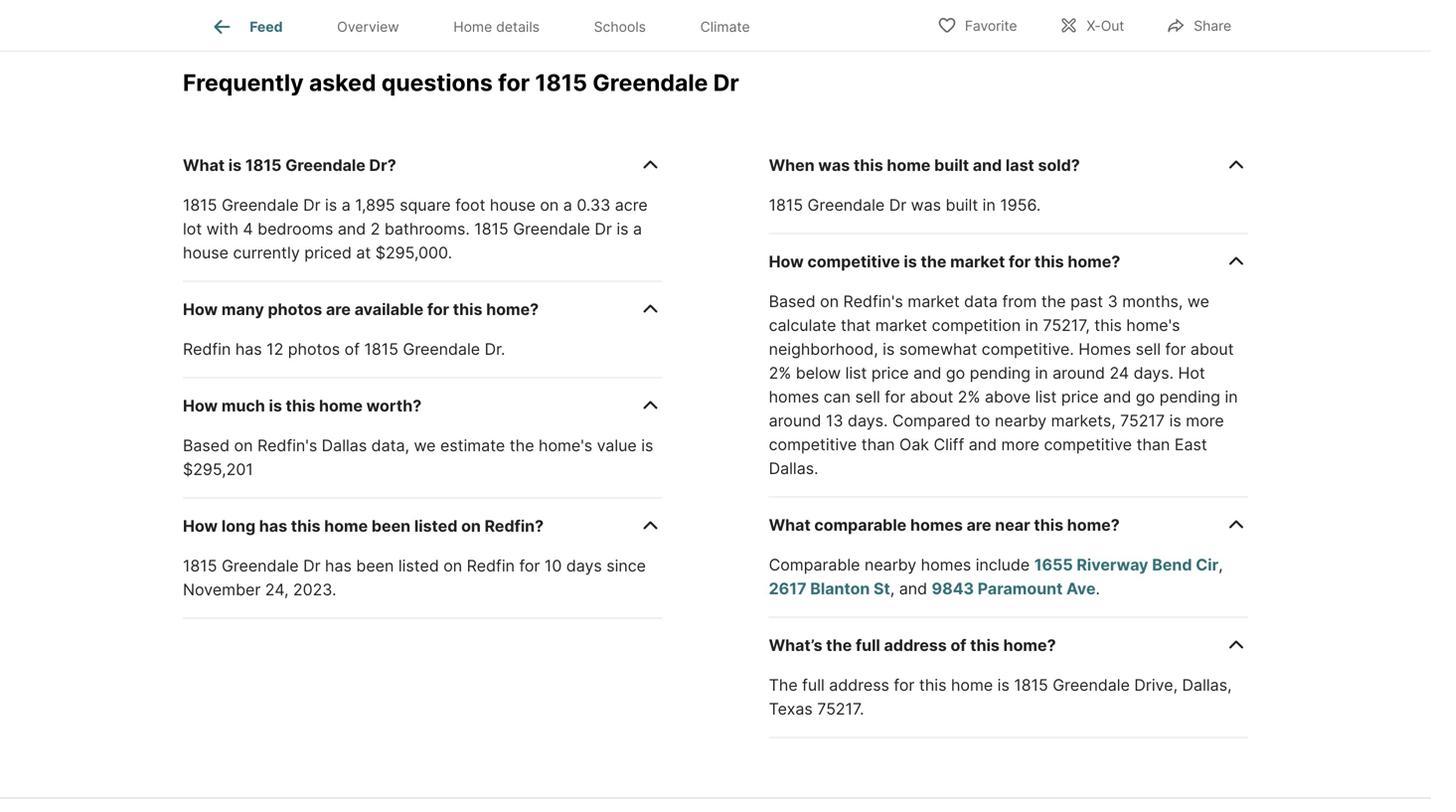Task type: vqa. For each thing, say whether or not it's contained in the screenshot.
2nd change from the right
no



Task type: locate. For each thing, give the bounding box(es) containing it.
1815 greendale dr was built in 1956.
[[769, 195, 1041, 215]]

1 horizontal spatial redfin
[[467, 556, 515, 575]]

home
[[887, 155, 931, 175], [319, 396, 363, 415], [324, 516, 368, 536], [952, 675, 994, 695]]

redfin's for dallas
[[257, 436, 317, 455]]

0 horizontal spatial nearby
[[865, 555, 917, 574]]

what's the full address of this home?
[[769, 636, 1057, 655]]

1 vertical spatial photos
[[288, 339, 340, 359]]

has inside 1815 greendale dr has been listed on redfin for 10 days since november 24, 2023.
[[325, 556, 352, 575]]

has up 2023.
[[325, 556, 352, 575]]

1 vertical spatial has
[[259, 516, 287, 536]]

what inside dropdown button
[[769, 515, 811, 535]]

the right estimate
[[510, 436, 534, 455]]

market up data
[[951, 252, 1006, 271]]

0 horizontal spatial we
[[414, 436, 436, 455]]

1 vertical spatial full
[[803, 675, 825, 695]]

1 vertical spatial we
[[414, 436, 436, 455]]

around left 13
[[769, 411, 822, 430]]

home's
[[1127, 315, 1181, 335], [539, 436, 593, 455]]

bedrooms
[[258, 219, 334, 238]]

on inside 'based on redfin's dallas data, we estimate the home's value is $295,201'
[[234, 436, 253, 455]]

full right "the"
[[803, 675, 825, 695]]

1 vertical spatial market
[[908, 292, 960, 311]]

has
[[235, 339, 262, 359], [259, 516, 287, 536], [325, 556, 352, 575]]

with
[[206, 219, 239, 238]]

1815 inside '1815 greendale dr is a 1,895 square foot house on a 0.33 acre lot with 4 bedrooms and 2 bathrooms.'
[[183, 195, 217, 215]]

0 horizontal spatial a
[[342, 195, 351, 215]]

1 vertical spatial around
[[769, 411, 822, 430]]

0 horizontal spatial sell
[[856, 387, 881, 406]]

full
[[856, 636, 881, 655], [803, 675, 825, 695]]

house right foot
[[490, 195, 536, 215]]

1 horizontal spatial what
[[769, 515, 811, 535]]

how
[[769, 252, 804, 271], [183, 300, 218, 319], [183, 396, 218, 415], [183, 516, 218, 536]]

based inside 'based on redfin's dallas data, we estimate the home's value is $295,201'
[[183, 436, 230, 455]]

1 horizontal spatial of
[[951, 636, 967, 655]]

home down what's the full address of this home? dropdown button on the bottom right
[[952, 675, 994, 695]]

how many photos are available for this home?
[[183, 300, 539, 319]]

for down what's the full address of this home?
[[894, 675, 915, 695]]

are inside dropdown button
[[967, 515, 992, 535]]

on inside dropdown button
[[461, 516, 481, 536]]

1 vertical spatial of
[[951, 636, 967, 655]]

tab list
[[183, 0, 793, 51]]

0 vertical spatial redfin's
[[844, 292, 904, 311]]

and inside comparable nearby homes include 1655 riverway bend cir , 2617 blanton st , and 9843 paramount ave .
[[900, 579, 928, 598]]

about
[[1191, 339, 1235, 359], [910, 387, 954, 406]]

of down 9843
[[951, 636, 967, 655]]

1 than from the left
[[862, 435, 895, 454]]

this right near
[[1034, 515, 1064, 535]]

how inside dropdown button
[[183, 396, 218, 415]]

1 vertical spatial was
[[911, 195, 942, 215]]

go
[[947, 363, 966, 383], [1136, 387, 1156, 406]]

dr up bedrooms
[[303, 195, 321, 215]]

more up "east"
[[1187, 411, 1225, 430]]

days
[[567, 556, 602, 575]]

1815 inside the full address for this home is 1815 greendale drive, dallas, texas 75217.
[[1015, 675, 1049, 695]]

than down the 75217
[[1137, 435, 1171, 454]]

east
[[1175, 435, 1208, 454]]

house inside '1815 greendale dr is a 1,895 square foot house on a 0.33 acre lot with 4 bedrooms and 2 bathrooms.'
[[490, 195, 536, 215]]

1 vertical spatial redfin's
[[257, 436, 317, 455]]

full inside dropdown button
[[856, 636, 881, 655]]

1 vertical spatial homes
[[911, 515, 963, 535]]

1956.
[[1001, 195, 1041, 215]]

past
[[1071, 292, 1104, 311]]

built
[[935, 155, 970, 175], [946, 195, 979, 215]]

listed down how long has this home been listed on redfin? dropdown button
[[399, 556, 439, 575]]

on
[[540, 195, 559, 215], [820, 292, 839, 311], [234, 436, 253, 455], [461, 516, 481, 536], [444, 556, 463, 575]]

are for available
[[326, 300, 351, 319]]

been down the how long has this home been listed on redfin?
[[356, 556, 394, 575]]

0 horizontal spatial are
[[326, 300, 351, 319]]

1 vertical spatial 2%
[[958, 387, 981, 406]]

this right much
[[286, 396, 315, 415]]

greendale inside 1815 greendale dr has been listed on redfin for 10 days since november 24, 2023.
[[222, 556, 299, 575]]

1 horizontal spatial ,
[[1219, 555, 1224, 574]]

about up the hot
[[1191, 339, 1235, 359]]

redfin inside 1815 greendale dr has been listed on redfin for 10 days since november 24, 2023.
[[467, 556, 515, 575]]

1 horizontal spatial pending
[[1160, 387, 1221, 406]]

1 horizontal spatial sell
[[1136, 339, 1161, 359]]

home? up riverway
[[1068, 515, 1120, 535]]

been inside 1815 greendale dr has been listed on redfin for 10 days since november 24, 2023.
[[356, 556, 394, 575]]

redfin's inside 'based on redfin's dallas data, we estimate the home's value is $295,201'
[[257, 436, 317, 455]]

dr?
[[369, 155, 396, 175]]

around
[[1053, 363, 1106, 383], [769, 411, 822, 430]]

competitive up that
[[808, 252, 901, 271]]

how left long in the left of the page
[[183, 516, 218, 536]]

0 horizontal spatial of
[[345, 339, 360, 359]]

paramount
[[978, 579, 1063, 598]]

based for based on redfin's market data  from the past 3 months, we calculate that market competition in 75217, this home's neighborhood, is somewhat competitive. homes sell for about 2% below list price and  go pending in around 24 days. hot homes can  sell for about 2% above list price and  go pending in around 13 days. compared to nearby markets, 75217 is more competitive than oak cliff and more competitive than east dallas.
[[769, 292, 816, 311]]

more down 'above'
[[1002, 435, 1040, 454]]

greendale down how many photos are available for this home? dropdown button
[[403, 339, 480, 359]]

than
[[862, 435, 895, 454], [1137, 435, 1171, 454]]

more
[[1187, 411, 1225, 430], [1002, 435, 1040, 454]]

competitive inside 'how competitive is the market for this home?' dropdown button
[[808, 252, 901, 271]]

0 horizontal spatial more
[[1002, 435, 1040, 454]]

0 horizontal spatial full
[[803, 675, 825, 695]]

and inside "dropdown button"
[[973, 155, 1003, 175]]

0 vertical spatial of
[[345, 339, 360, 359]]

and left 2
[[338, 219, 366, 238]]

is inside 1815 greendale dr is a house currently priced at $295,000.
[[617, 219, 629, 238]]

1655
[[1035, 555, 1074, 574]]

how left much
[[183, 396, 218, 415]]

2 vertical spatial homes
[[921, 555, 972, 574]]

1815 up "lot"
[[183, 195, 217, 215]]

1 horizontal spatial are
[[967, 515, 992, 535]]

sold?
[[1039, 155, 1081, 175]]

this up 2023.
[[291, 516, 321, 536]]

1 vertical spatial sell
[[856, 387, 881, 406]]

home up dallas
[[319, 396, 363, 415]]

market inside dropdown button
[[951, 252, 1006, 271]]

0 vertical spatial more
[[1187, 411, 1225, 430]]

0 vertical spatial go
[[947, 363, 966, 383]]

1 vertical spatial price
[[1062, 387, 1099, 406]]

dr for $295,000.
[[595, 219, 612, 238]]

greendale left dr?
[[285, 155, 366, 175]]

market down how competitive is the market for this home?
[[908, 292, 960, 311]]

1 horizontal spatial than
[[1137, 435, 1171, 454]]

0 vertical spatial homes
[[769, 387, 820, 406]]

is left the somewhat
[[883, 339, 895, 359]]

this up 1815 greendale dr was built in 1956.
[[854, 155, 884, 175]]

dr inside '1815 greendale dr is a 1,895 square foot house on a 0.33 acre lot with 4 bedrooms and 2 bathrooms.'
[[303, 195, 321, 215]]

,
[[1219, 555, 1224, 574], [891, 579, 895, 598]]

a inside 1815 greendale dr is a house currently priced at $295,000.
[[633, 219, 642, 238]]

2 vertical spatial has
[[325, 556, 352, 575]]

a left 1,895
[[342, 195, 351, 215]]

around down homes in the top right of the page
[[1053, 363, 1106, 383]]

go down the somewhat
[[947, 363, 966, 383]]

0 vertical spatial home's
[[1127, 315, 1181, 335]]

0 vertical spatial are
[[326, 300, 351, 319]]

1 vertical spatial based
[[183, 436, 230, 455]]

0 horizontal spatial days.
[[848, 411, 888, 430]]

sell right can
[[856, 387, 881, 406]]

1 vertical spatial go
[[1136, 387, 1156, 406]]

pending down the hot
[[1160, 387, 1221, 406]]

how much is this home worth? button
[[183, 378, 663, 434]]

what for what comparable homes are near this home?
[[769, 515, 811, 535]]

frequently
[[183, 69, 304, 96]]

1 horizontal spatial 2%
[[958, 387, 981, 406]]

we inside 'based on redfin's dallas data, we estimate the home's value is $295,201'
[[414, 436, 436, 455]]

based inside based on redfin's market data  from the past 3 months, we calculate that market competition in 75217, this home's neighborhood, is somewhat competitive. homes sell for about 2% below list price and  go pending in around 24 days. hot homes can  sell for about 2% above list price and  go pending in around 13 days. compared to nearby markets, 75217 is more competitive than oak cliff and more competitive than east dallas.
[[769, 292, 816, 311]]

this right "available"
[[453, 300, 483, 319]]

homes
[[1079, 339, 1132, 359]]

are
[[326, 300, 351, 319], [967, 515, 992, 535]]

has right long in the left of the page
[[259, 516, 287, 536]]

on inside 1815 greendale dr has been listed on redfin for 10 days since november 24, 2023.
[[444, 556, 463, 575]]

nearby
[[995, 411, 1047, 430], [865, 555, 917, 574]]

built up 1815 greendale dr was built in 1956.
[[935, 155, 970, 175]]

$295,201
[[183, 460, 253, 479]]

address down st
[[884, 636, 947, 655]]

1815 down what's the full address of this home? dropdown button on the bottom right
[[1015, 675, 1049, 695]]

greendale up 4
[[222, 195, 299, 215]]

home details
[[454, 18, 540, 35]]

0 horizontal spatial house
[[183, 243, 229, 262]]

dallas.
[[769, 459, 819, 478]]

is inside '1815 greendale dr is a 1,895 square foot house on a 0.33 acre lot with 4 bedrooms and 2 bathrooms.'
[[325, 195, 337, 215]]

0 vertical spatial nearby
[[995, 411, 1047, 430]]

been
[[372, 516, 411, 536], [356, 556, 394, 575]]

1 vertical spatial home's
[[539, 436, 593, 455]]

pending
[[970, 363, 1031, 383], [1160, 387, 1221, 406]]

what comparable homes are near this home? button
[[769, 497, 1249, 553]]

1 vertical spatial house
[[183, 243, 229, 262]]

1815 down foot
[[475, 219, 509, 238]]

0 vertical spatial address
[[884, 636, 947, 655]]

the down 1815 greendale dr was built in 1956.
[[921, 252, 947, 271]]

is down acre
[[617, 219, 629, 238]]

0 vertical spatial we
[[1188, 292, 1210, 311]]

what up comparable at the bottom of the page
[[769, 515, 811, 535]]

1 vertical spatial been
[[356, 556, 394, 575]]

is down what's the full address of this home? dropdown button on the bottom right
[[998, 675, 1010, 695]]

than left oak
[[862, 435, 895, 454]]

homes
[[769, 387, 820, 406], [911, 515, 963, 535], [921, 555, 972, 574]]

dr down 0.33
[[595, 219, 612, 238]]

home's down months,
[[1127, 315, 1181, 335]]

currently
[[233, 243, 300, 262]]

1 horizontal spatial a
[[564, 195, 573, 215]]

drive,
[[1135, 675, 1178, 695]]

dallas,
[[1183, 675, 1233, 695]]

full inside the full address for this home is 1815 greendale drive, dallas, texas 75217.
[[803, 675, 825, 695]]

1 horizontal spatial home's
[[1127, 315, 1181, 335]]

is down 1815 greendale dr was built in 1956.
[[904, 252, 918, 271]]

built down when was this home built and last sold?
[[946, 195, 979, 215]]

what is 1815 greendale dr?
[[183, 155, 396, 175]]

how for how much is this home worth?
[[183, 396, 218, 415]]

1655 riverway bend cir link
[[1035, 555, 1219, 574]]

house
[[490, 195, 536, 215], [183, 243, 229, 262]]

in
[[983, 195, 996, 215], [1026, 315, 1039, 335], [1036, 363, 1049, 383], [1225, 387, 1239, 406]]

of for photos
[[345, 339, 360, 359]]

1 vertical spatial what
[[769, 515, 811, 535]]

1815
[[535, 69, 588, 96], [245, 155, 282, 175], [183, 195, 217, 215], [769, 195, 803, 215], [475, 219, 509, 238], [364, 339, 399, 359], [183, 556, 217, 575], [1015, 675, 1049, 695]]

0 horizontal spatial ,
[[891, 579, 895, 598]]

x-out
[[1087, 17, 1125, 34]]

at
[[356, 243, 371, 262]]

home?
[[1068, 252, 1121, 271], [486, 300, 539, 319], [1068, 515, 1120, 535], [1004, 636, 1057, 655]]

favorite button
[[921, 4, 1035, 45]]

we right months,
[[1188, 292, 1210, 311]]

go up the 75217
[[1136, 387, 1156, 406]]

of for address
[[951, 636, 967, 655]]

of down how many photos are available for this home?
[[345, 339, 360, 359]]

market up the somewhat
[[876, 315, 928, 335]]

1815 up november
[[183, 556, 217, 575]]

long
[[222, 516, 256, 536]]

climate
[[701, 18, 750, 35]]

0 vertical spatial was
[[819, 155, 850, 175]]

listed inside 1815 greendale dr has been listed on redfin for 10 days since november 24, 2023.
[[399, 556, 439, 575]]

0 vertical spatial what
[[183, 155, 225, 175]]

is up bedrooms
[[325, 195, 337, 215]]

0 horizontal spatial was
[[819, 155, 850, 175]]

0 horizontal spatial pending
[[970, 363, 1031, 383]]

0 horizontal spatial home's
[[539, 436, 593, 455]]

0 horizontal spatial redfin
[[183, 339, 231, 359]]

1 horizontal spatial nearby
[[995, 411, 1047, 430]]

dr inside 1815 greendale dr is a house currently priced at $295,000.
[[595, 219, 612, 238]]

full down st
[[856, 636, 881, 655]]

0 vertical spatial ,
[[1219, 555, 1224, 574]]

this down what's the full address of this home?
[[920, 675, 947, 695]]

on up $295,201
[[234, 436, 253, 455]]

list
[[846, 363, 867, 383], [1036, 387, 1057, 406]]

1 horizontal spatial about
[[1191, 339, 1235, 359]]

pending up 'above'
[[970, 363, 1031, 383]]

and
[[973, 155, 1003, 175], [338, 219, 366, 238], [914, 363, 942, 383], [1104, 387, 1132, 406], [969, 435, 997, 454], [900, 579, 928, 598]]

for
[[498, 69, 530, 96], [1009, 252, 1031, 271], [427, 300, 450, 319], [1166, 339, 1187, 359], [885, 387, 906, 406], [520, 556, 540, 575], [894, 675, 915, 695]]

listed inside dropdown button
[[414, 516, 458, 536]]

based for based on redfin's dallas data, we estimate the home's value is $295,201
[[183, 436, 230, 455]]

we inside based on redfin's market data  from the past 3 months, we calculate that market competition in 75217, this home's neighborhood, is somewhat competitive. homes sell for about 2% below list price and  go pending in around 24 days. hot homes can  sell for about 2% above list price and  go pending in around 13 days. compared to nearby markets, 75217 is more competitive than oak cliff and more competitive than east dallas.
[[1188, 292, 1210, 311]]

redfin
[[183, 339, 231, 359], [467, 556, 515, 575]]

, right bend
[[1219, 555, 1224, 574]]

and left last
[[973, 155, 1003, 175]]

greendale left the drive,
[[1053, 675, 1130, 695]]

is inside dropdown button
[[269, 396, 282, 415]]

is inside the full address for this home is 1815 greendale drive, dallas, texas 75217.
[[998, 675, 1010, 695]]

1815 up 4
[[245, 155, 282, 175]]

0 vertical spatial price
[[872, 363, 909, 383]]

worth?
[[367, 396, 422, 415]]

redfin's
[[844, 292, 904, 311], [257, 436, 317, 455]]

greendale inside what is 1815 greendale dr? "dropdown button"
[[285, 155, 366, 175]]

1 vertical spatial days.
[[848, 411, 888, 430]]

homes inside based on redfin's market data  from the past 3 months, we calculate that market competition in 75217, this home's neighborhood, is somewhat competitive. homes sell for about 2% below list price and  go pending in around 24 days. hot homes can  sell for about 2% above list price and  go pending in around 13 days. compared to nearby markets, 75217 is more competitive than oak cliff and more competitive than east dallas.
[[769, 387, 820, 406]]

and inside '1815 greendale dr is a 1,895 square foot house on a 0.33 acre lot with 4 bedrooms and 2 bathrooms.'
[[338, 219, 366, 238]]

sell right homes in the top right of the page
[[1136, 339, 1161, 359]]

0 vertical spatial been
[[372, 516, 411, 536]]

a left 0.33
[[564, 195, 573, 215]]

dr up 2023.
[[303, 556, 321, 575]]

home inside the full address for this home is 1815 greendale drive, dallas, texas 75217.
[[952, 675, 994, 695]]

greendale down schools tab on the left top of page
[[593, 69, 708, 96]]

are up redfin has 12 photos of 1815 greendale dr.
[[326, 300, 351, 319]]

this inside "dropdown button"
[[854, 155, 884, 175]]

schools
[[594, 18, 646, 35]]

dr inside 1815 greendale dr has been listed on redfin for 10 days since november 24, 2023.
[[303, 556, 321, 575]]

what inside "dropdown button"
[[183, 155, 225, 175]]

photos
[[268, 300, 322, 319], [288, 339, 340, 359]]

is inside dropdown button
[[904, 252, 918, 271]]

1 vertical spatial redfin
[[467, 556, 515, 575]]

1 horizontal spatial we
[[1188, 292, 1210, 311]]

are left near
[[967, 515, 992, 535]]

photos up 12
[[268, 300, 322, 319]]

1 vertical spatial are
[[967, 515, 992, 535]]

1 horizontal spatial around
[[1053, 363, 1106, 383]]

2% up to
[[958, 387, 981, 406]]

address inside the full address for this home is 1815 greendale drive, dallas, texas 75217.
[[830, 675, 890, 695]]

0 vertical spatial full
[[856, 636, 881, 655]]

greendale up 24,
[[222, 556, 299, 575]]

13
[[826, 411, 844, 430]]

dr down when was this home built and last sold?
[[890, 195, 907, 215]]

0 horizontal spatial than
[[862, 435, 895, 454]]

1 horizontal spatial redfin's
[[844, 292, 904, 311]]

days.
[[1134, 363, 1174, 383], [848, 411, 888, 430]]

has left 12
[[235, 339, 262, 359]]

a
[[342, 195, 351, 215], [564, 195, 573, 215], [633, 219, 642, 238]]

0 horizontal spatial about
[[910, 387, 954, 406]]

0 vertical spatial listed
[[414, 516, 458, 536]]

sell
[[1136, 339, 1161, 359], [856, 387, 881, 406]]

this up homes in the top right of the page
[[1095, 315, 1122, 335]]

1815 greendale dr is a 1,895 square foot house on a 0.33 acre lot with 4 bedrooms and 2 bathrooms.
[[183, 195, 648, 238]]

house down "lot"
[[183, 243, 229, 262]]

somewhat
[[900, 339, 978, 359]]

what for what is 1815 greendale dr?
[[183, 155, 225, 175]]

favorite
[[965, 17, 1018, 34]]

0 vertical spatial built
[[935, 155, 970, 175]]

homes inside dropdown button
[[911, 515, 963, 535]]

1 vertical spatial more
[[1002, 435, 1040, 454]]

.
[[1096, 579, 1101, 598]]

this inside the full address for this home is 1815 greendale drive, dallas, texas 75217.
[[920, 675, 947, 695]]

can
[[824, 387, 851, 406]]

0 vertical spatial photos
[[268, 300, 322, 319]]

how left many
[[183, 300, 218, 319]]

are inside dropdown button
[[326, 300, 351, 319]]

address up 75217.
[[830, 675, 890, 695]]

this inside dropdown button
[[1034, 515, 1064, 535]]

1815 greendale dr is a house currently priced at $295,000.
[[183, 219, 642, 262]]

2 horizontal spatial a
[[633, 219, 642, 238]]

2 vertical spatial market
[[876, 315, 928, 335]]

9843 paramount ave link
[[932, 579, 1096, 598]]

how for how many photos are available for this home?
[[183, 300, 218, 319]]

0 vertical spatial house
[[490, 195, 536, 215]]

0 horizontal spatial based
[[183, 436, 230, 455]]

are for near
[[967, 515, 992, 535]]

greendale inside 1815 greendale dr is a house currently priced at $295,000.
[[513, 219, 591, 238]]

based up $295,201
[[183, 436, 230, 455]]

a down acre
[[633, 219, 642, 238]]

is
[[228, 155, 242, 175], [325, 195, 337, 215], [617, 219, 629, 238], [904, 252, 918, 271], [883, 339, 895, 359], [269, 396, 282, 415], [1170, 411, 1182, 430], [642, 436, 654, 455], [998, 675, 1010, 695]]

for inside the full address for this home is 1815 greendale drive, dallas, texas 75217.
[[894, 675, 915, 695]]

0 vertical spatial market
[[951, 252, 1006, 271]]

of inside dropdown button
[[951, 636, 967, 655]]

built inside when was this home built and last sold? "dropdown button"
[[935, 155, 970, 175]]

1 vertical spatial list
[[1036, 387, 1057, 406]]

feed link
[[210, 15, 283, 39]]

listed up 1815 greendale dr has been listed on redfin for 10 days since november 24, 2023. in the left bottom of the page
[[414, 516, 458, 536]]

homes inside comparable nearby homes include 1655 riverway bend cir , 2617 blanton st , and 9843 paramount ave .
[[921, 555, 972, 574]]

1 horizontal spatial full
[[856, 636, 881, 655]]

0 vertical spatial based
[[769, 292, 816, 311]]

this up the full address for this home is 1815 greendale drive, dallas, texas 75217.
[[971, 636, 1000, 655]]

redfin?
[[485, 516, 544, 536]]

address inside dropdown button
[[884, 636, 947, 655]]

home? down paramount
[[1004, 636, 1057, 655]]

competitive
[[808, 252, 901, 271], [769, 435, 857, 454], [1045, 435, 1133, 454]]

on up calculate
[[820, 292, 839, 311]]

below
[[796, 363, 841, 383]]

redfin's inside based on redfin's market data  from the past 3 months, we calculate that market competition in 75217, this home's neighborhood, is somewhat competitive. homes sell for about 2% below list price and  go pending in around 24 days. hot homes can  sell for about 2% above list price and  go pending in around 13 days. compared to nearby markets, 75217 is more competitive than oak cliff and more competitive than east dallas.
[[844, 292, 904, 311]]

1815 inside 1815 greendale dr is a house currently priced at $295,000.
[[475, 219, 509, 238]]

the
[[921, 252, 947, 271], [1042, 292, 1067, 311], [510, 436, 534, 455], [827, 636, 852, 655]]

redfin's down how much is this home worth?
[[257, 436, 317, 455]]

on left 0.33
[[540, 195, 559, 215]]

0 vertical spatial redfin
[[183, 339, 231, 359]]



Task type: describe. For each thing, give the bounding box(es) containing it.
1815 down details
[[535, 69, 588, 96]]

cliff
[[934, 435, 965, 454]]

when was this home built and last sold?
[[769, 155, 1081, 175]]

a for 1815 greendale dr is a house currently priced at $295,000.
[[633, 219, 642, 238]]

on inside '1815 greendale dr is a 1,895 square foot house on a 0.33 acre lot with 4 bedrooms and 2 bathrooms.'
[[540, 195, 559, 215]]

for inside 1815 greendale dr has been listed on redfin for 10 days since november 24, 2023.
[[520, 556, 540, 575]]

feed
[[250, 18, 283, 35]]

0 vertical spatial about
[[1191, 339, 1235, 359]]

nearby inside based on redfin's market data  from the past 3 months, we calculate that market competition in 75217, this home's neighborhood, is somewhat competitive. homes sell for about 2% below list price and  go pending in around 24 days. hot homes can  sell for about 2% above list price and  go pending in around 13 days. compared to nearby markets, 75217 is more competitive than oak cliff and more competitive than east dallas.
[[995, 411, 1047, 430]]

how for how competitive is the market for this home?
[[769, 252, 804, 271]]

9843
[[932, 579, 975, 598]]

the inside based on redfin's market data  from the past 3 months, we calculate that market competition in 75217, this home's neighborhood, is somewhat competitive. homes sell for about 2% below list price and  go pending in around 24 days. hot homes can  sell for about 2% above list price and  go pending in around 13 days. compared to nearby markets, 75217 is more competitive than oak cliff and more competitive than east dallas.
[[1042, 292, 1067, 311]]

cir
[[1196, 555, 1219, 574]]

0 horizontal spatial price
[[872, 363, 909, 383]]

based on redfin's market data  from the past 3 months, we calculate that market competition in 75217, this home's neighborhood, is somewhat competitive. homes sell for about 2% below list price and  go pending in around 24 days. hot homes can  sell for about 2% above list price and  go pending in around 13 days. compared to nearby markets, 75217 is more competitive than oak cliff and more competitive than east dallas.
[[769, 292, 1239, 478]]

competitive.
[[982, 339, 1075, 359]]

tab list containing feed
[[183, 0, 793, 51]]

0 vertical spatial sell
[[1136, 339, 1161, 359]]

homes for nearby
[[921, 555, 972, 574]]

comparable
[[815, 515, 907, 535]]

1 horizontal spatial price
[[1062, 387, 1099, 406]]

near
[[996, 515, 1031, 535]]

based on redfin's dallas data, we estimate the home's value is $295,201
[[183, 436, 654, 479]]

the full address for this home is 1815 greendale drive, dallas, texas 75217.
[[769, 675, 1233, 719]]

last
[[1006, 155, 1035, 175]]

and down the somewhat
[[914, 363, 942, 383]]

overview tab
[[310, 3, 426, 51]]

1 vertical spatial about
[[910, 387, 954, 406]]

priced
[[304, 243, 352, 262]]

this inside based on redfin's market data  from the past 3 months, we calculate that market competition in 75217, this home's neighborhood, is somewhat competitive. homes sell for about 2% below list price and  go pending in around 24 days. hot homes can  sell for about 2% above list price and  go pending in around 13 days. compared to nearby markets, 75217 is more competitive than oak cliff and more competitive than east dallas.
[[1095, 315, 1122, 335]]

competitive down "markets,"
[[1045, 435, 1133, 454]]

24
[[1110, 363, 1130, 383]]

for up compared
[[885, 387, 906, 406]]

bend
[[1153, 555, 1193, 574]]

to
[[976, 411, 991, 430]]

schools tab
[[567, 3, 673, 51]]

is inside 'based on redfin's dallas data, we estimate the home's value is $295,201'
[[642, 436, 654, 455]]

how competitive is the market for this home?
[[769, 252, 1121, 271]]

include
[[976, 555, 1030, 574]]

how competitive is the market for this home? button
[[769, 234, 1249, 290]]

oak
[[900, 435, 930, 454]]

greendale down when
[[808, 195, 885, 215]]

this up from
[[1035, 252, 1065, 271]]

ave
[[1067, 579, 1096, 598]]

12
[[267, 339, 284, 359]]

bathrooms.
[[385, 219, 470, 238]]

house inside 1815 greendale dr is a house currently priced at $295,000.
[[183, 243, 229, 262]]

home
[[454, 18, 492, 35]]

that
[[841, 315, 871, 335]]

blanton
[[811, 579, 870, 598]]

how long has this home been listed on redfin?
[[183, 516, 544, 536]]

homes for comparable
[[911, 515, 963, 535]]

photos inside dropdown button
[[268, 300, 322, 319]]

and down to
[[969, 435, 997, 454]]

above
[[985, 387, 1031, 406]]

1 vertical spatial pending
[[1160, 387, 1221, 406]]

1815 inside what is 1815 greendale dr? "dropdown button"
[[245, 155, 282, 175]]

acre
[[615, 195, 648, 215]]

a for 1815 greendale dr is a 1,895 square foot house on a 0.33 acre lot with 4 bedrooms and 2 bathrooms.
[[342, 195, 351, 215]]

available
[[355, 300, 424, 319]]

1815 greendale dr has been listed on redfin for 10 days since november 24, 2023.
[[183, 556, 646, 599]]

0 vertical spatial days.
[[1134, 363, 1174, 383]]

neighborhood,
[[769, 339, 879, 359]]

home? up dr.
[[486, 300, 539, 319]]

75217
[[1121, 411, 1165, 430]]

since
[[607, 556, 646, 575]]

1 horizontal spatial more
[[1187, 411, 1225, 430]]

home? up the past on the top right
[[1068, 252, 1121, 271]]

1 horizontal spatial go
[[1136, 387, 1156, 406]]

1 vertical spatial ,
[[891, 579, 895, 598]]

75217,
[[1043, 315, 1091, 335]]

was inside when was this home built and last sold? "dropdown button"
[[819, 155, 850, 175]]

comparable nearby homes include 1655 riverway bend cir , 2617 blanton st , and 9843 paramount ave .
[[769, 555, 1224, 598]]

for up the hot
[[1166, 339, 1187, 359]]

lot
[[183, 219, 202, 238]]

share button
[[1150, 4, 1249, 45]]

competition
[[932, 315, 1021, 335]]

the
[[769, 675, 798, 695]]

home's inside 'based on redfin's dallas data, we estimate the home's value is $295,201'
[[539, 436, 593, 455]]

greendale inside '1815 greendale dr is a 1,895 square foot house on a 0.33 acre lot with 4 bedrooms and 2 bathrooms.'
[[222, 195, 299, 215]]

x-out button
[[1042, 4, 1142, 45]]

0 vertical spatial around
[[1053, 363, 1106, 383]]

10
[[545, 556, 562, 575]]

0 horizontal spatial list
[[846, 363, 867, 383]]

foot
[[455, 195, 486, 215]]

and down 24
[[1104, 387, 1132, 406]]

what's the full address of this home? button
[[769, 618, 1249, 673]]

2023.
[[293, 580, 337, 599]]

dr for on
[[303, 195, 321, 215]]

on inside based on redfin's market data  from the past 3 months, we calculate that market competition in 75217, this home's neighborhood, is somewhat competitive. homes sell for about 2% below list price and  go pending in around 24 days. hot homes can  sell for about 2% above list price and  go pending in around 13 days. compared to nearby markets, 75217 is more competitive than oak cliff and more competitive than east dallas.
[[820, 292, 839, 311]]

climate tab
[[673, 3, 777, 51]]

1815 inside 1815 greendale dr has been listed on redfin for 10 days since november 24, 2023.
[[183, 556, 217, 575]]

75217.
[[818, 699, 865, 719]]

when
[[769, 155, 815, 175]]

dallas
[[322, 436, 367, 455]]

how for how long has this home been listed on redfin?
[[183, 516, 218, 536]]

the right the what's
[[827, 636, 852, 655]]

dr down climate tab
[[714, 69, 740, 96]]

$295,000.
[[376, 243, 452, 262]]

data,
[[372, 436, 410, 455]]

home? inside dropdown button
[[1068, 515, 1120, 535]]

3
[[1108, 292, 1118, 311]]

been inside dropdown button
[[372, 516, 411, 536]]

riverway
[[1077, 555, 1149, 574]]

0 vertical spatial pending
[[970, 363, 1031, 383]]

redfin's for market
[[844, 292, 904, 311]]

2617
[[769, 579, 807, 598]]

the inside 'based on redfin's dallas data, we estimate the home's value is $295,201'
[[510, 436, 534, 455]]

home inside dropdown button
[[319, 396, 363, 415]]

2
[[371, 219, 380, 238]]

overview
[[337, 18, 399, 35]]

value
[[597, 436, 637, 455]]

redfin has 12 photos of 1815 greendale dr.
[[183, 339, 506, 359]]

much
[[222, 396, 265, 415]]

4
[[243, 219, 253, 238]]

what is 1815 greendale dr? button
[[183, 137, 663, 193]]

0 vertical spatial has
[[235, 339, 262, 359]]

nearby inside comparable nearby homes include 1655 riverway bend cir , 2617 blanton st , and 9843 paramount ave .
[[865, 555, 917, 574]]

many
[[222, 300, 264, 319]]

when was this home built and last sold? button
[[769, 137, 1249, 193]]

home inside "dropdown button"
[[887, 155, 931, 175]]

home details tab
[[426, 3, 567, 51]]

questions
[[382, 69, 493, 96]]

24,
[[265, 580, 289, 599]]

0.33
[[577, 195, 611, 215]]

home inside dropdown button
[[324, 516, 368, 536]]

is inside "dropdown button"
[[228, 155, 242, 175]]

home's inside based on redfin's market data  from the past 3 months, we calculate that market competition in 75217, this home's neighborhood, is somewhat competitive. homes sell for about 2% below list price and  go pending in around 24 days. hot homes can  sell for about 2% above list price and  go pending in around 13 days. compared to nearby markets, 75217 is more competitive than oak cliff and more competitive than east dallas.
[[1127, 315, 1181, 335]]

how much is this home worth?
[[183, 396, 422, 415]]

1,895
[[355, 195, 395, 215]]

built for was
[[946, 195, 979, 215]]

0 horizontal spatial go
[[947, 363, 966, 383]]

built for home
[[935, 155, 970, 175]]

data
[[965, 292, 998, 311]]

has inside how long has this home been listed on redfin? dropdown button
[[259, 516, 287, 536]]

for down details
[[498, 69, 530, 96]]

0 vertical spatial 2%
[[769, 363, 792, 383]]

competitive up dallas.
[[769, 435, 857, 454]]

greendale inside the full address for this home is 1815 greendale drive, dallas, texas 75217.
[[1053, 675, 1130, 695]]

is up "east"
[[1170, 411, 1182, 430]]

details
[[496, 18, 540, 35]]

dr for 10
[[303, 556, 321, 575]]

1 horizontal spatial was
[[911, 195, 942, 215]]

this inside dropdown button
[[286, 396, 315, 415]]

1815 down "available"
[[364, 339, 399, 359]]

1 horizontal spatial list
[[1036, 387, 1057, 406]]

texas
[[769, 699, 813, 719]]

square
[[400, 195, 451, 215]]

2617 blanton st link
[[769, 579, 891, 598]]

for up from
[[1009, 252, 1031, 271]]

for right "available"
[[427, 300, 450, 319]]

out
[[1101, 17, 1125, 34]]

from
[[1003, 292, 1037, 311]]

2 than from the left
[[1137, 435, 1171, 454]]

st
[[874, 579, 891, 598]]

1815 down when
[[769, 195, 803, 215]]



